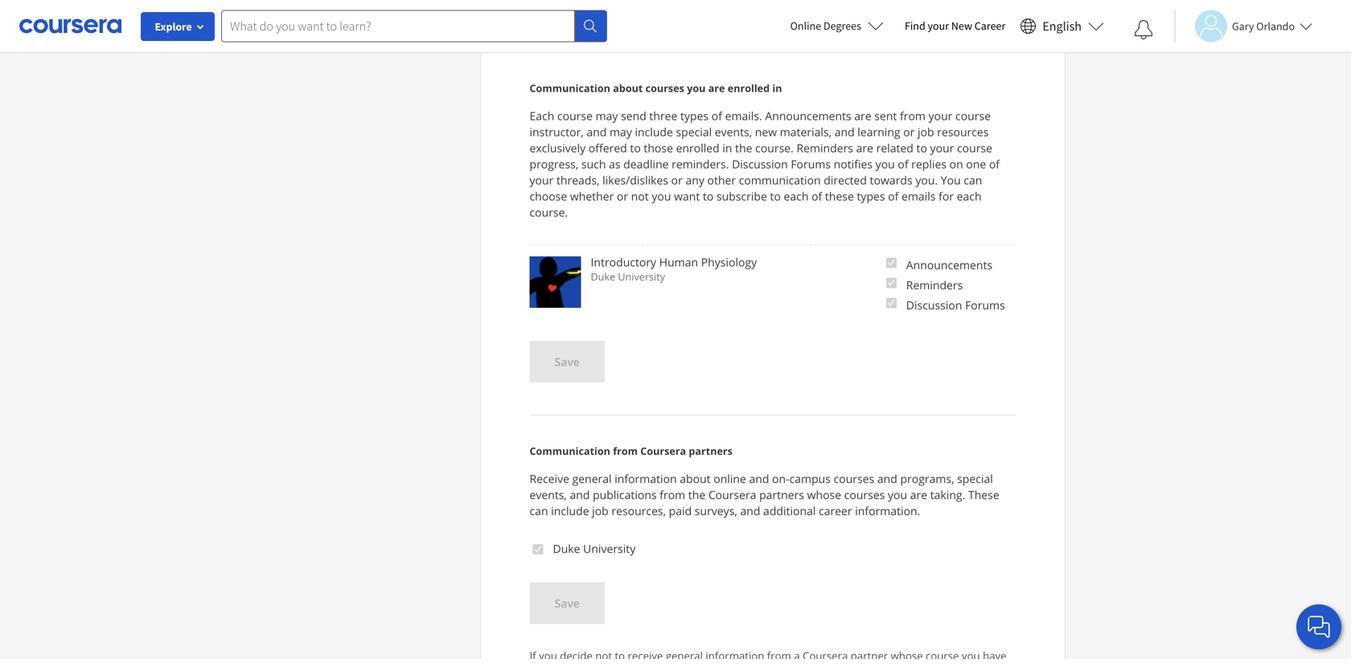 Task type: locate. For each thing, give the bounding box(es) containing it.
events,
[[715, 124, 752, 140], [530, 488, 567, 503]]

for
[[939, 189, 954, 204]]

1 each from the left
[[784, 189, 809, 204]]

types down towards
[[857, 189, 885, 204]]

1 vertical spatial can
[[530, 504, 548, 519]]

from up information at bottom
[[613, 444, 638, 458]]

save button for each course may send three types of emails. announcements are sent from your course instructor,          and may include special events, new materials, and learning or job resources exclusively offered to          those enrolled in the course. reminders are related to your course progress, such as deadline reminders.          discussion forums notifies you of replies on one of your threads, likes/dislikes or any other          communication directed towards you. you can choose whether or not you want to subscribe to each of these          types of emails for each course.
[[530, 341, 605, 383]]

online degrees button
[[778, 8, 897, 43]]

human
[[659, 255, 698, 270]]

receive general information about online and on-campus courses and programs, special events, and publications from the coursera partners whose courses you are taking. these can include job resources, paid surveys, and additional career information.
[[530, 471, 1000, 519]]

you
[[941, 173, 961, 188]]

job
[[918, 124, 935, 140], [592, 504, 609, 519]]

announcements inside each course may send three types of emails. announcements are sent from your course instructor,          and may include special events, new materials, and learning or job resources exclusively offered to          those enrolled in the course. reminders are related to your course progress, such as deadline reminders.          discussion forums notifies you of replies on one of your threads, likes/dislikes or any other          communication directed towards you. you can choose whether or not you want to subscribe to each of these          types of emails for each course.
[[765, 108, 852, 123]]

and up information.
[[878, 471, 898, 487]]

offered
[[589, 140, 627, 156]]

whose
[[807, 488, 842, 503]]

1 vertical spatial forums
[[965, 298, 1005, 313]]

the
[[735, 140, 753, 156], [688, 488, 706, 503]]

discussion
[[732, 156, 788, 172], [906, 298, 963, 313]]

or left not
[[617, 189, 628, 204]]

to down communication at the top
[[770, 189, 781, 204]]

university down not
[[618, 270, 665, 283]]

of right one
[[989, 156, 1000, 172]]

0 vertical spatial coursera
[[641, 444, 686, 458]]

1 horizontal spatial include
[[635, 124, 673, 140]]

in up reminders.
[[723, 140, 732, 156]]

0 vertical spatial about
[[613, 81, 643, 95]]

0 vertical spatial discussion
[[732, 156, 788, 172]]

duke
[[591, 270, 616, 283], [553, 541, 580, 557]]

0 vertical spatial in
[[773, 81, 782, 95]]

of
[[712, 108, 722, 123], [898, 156, 909, 172], [989, 156, 1000, 172], [812, 189, 822, 204], [888, 189, 899, 204]]

1 vertical spatial include
[[551, 504, 589, 519]]

include down receive
[[551, 504, 589, 519]]

1 horizontal spatial enrolled
[[728, 81, 770, 95]]

0 horizontal spatial each
[[784, 189, 809, 204]]

0 horizontal spatial discussion
[[732, 156, 788, 172]]

these
[[825, 189, 854, 204]]

1 horizontal spatial forums
[[965, 298, 1005, 313]]

0 horizontal spatial course.
[[530, 205, 568, 220]]

0 vertical spatial can
[[964, 173, 983, 188]]

1 save from the top
[[555, 354, 580, 370]]

the down emails.
[[735, 140, 753, 156]]

special inside receive general information about online and on-campus courses and programs, special events, and publications from the coursera partners whose courses you are taking. these can include job resources, paid surveys, and additional career information.
[[957, 471, 993, 487]]

0 vertical spatial job
[[918, 124, 935, 140]]

about up send
[[613, 81, 643, 95]]

and left the on-
[[749, 471, 769, 487]]

course. down the new
[[756, 140, 794, 156]]

your right find
[[928, 19, 949, 33]]

0 horizontal spatial duke
[[553, 541, 580, 557]]

1 vertical spatial save button
[[530, 583, 605, 625]]

the inside receive general information about online and on-campus courses and programs, special events, and publications from the coursera partners whose courses you are taking. these can include job resources, paid surveys, and additional career information.
[[688, 488, 706, 503]]

1 vertical spatial or
[[671, 173, 683, 188]]

gary orlando
[[1232, 19, 1295, 33]]

course. down choose
[[530, 205, 568, 220]]

0 vertical spatial duke
[[591, 270, 616, 283]]

or left any
[[671, 173, 683, 188]]

courses
[[646, 81, 685, 95], [834, 471, 875, 487], [844, 488, 885, 503]]

may
[[596, 108, 618, 123], [610, 124, 632, 140]]

discussion up communication at the top
[[732, 156, 788, 172]]

explore
[[155, 19, 192, 34]]

1 horizontal spatial in
[[773, 81, 782, 95]]

0 horizontal spatial job
[[592, 504, 609, 519]]

related
[[877, 140, 914, 156]]

and up notifies
[[835, 124, 855, 140]]

new
[[952, 19, 973, 33]]

in up the new
[[773, 81, 782, 95]]

orlando
[[1257, 19, 1295, 33]]

your
[[928, 19, 949, 33], [929, 108, 953, 123], [930, 140, 954, 156], [530, 173, 554, 188]]

What do you want to learn? text field
[[221, 10, 575, 42]]

2 horizontal spatial from
[[900, 108, 926, 123]]

0 vertical spatial reminders
[[797, 140, 854, 156]]

are up 'learning'
[[855, 108, 872, 123]]

from
[[900, 108, 926, 123], [613, 444, 638, 458], [660, 488, 686, 503]]

1 vertical spatial may
[[610, 124, 632, 140]]

0 vertical spatial may
[[596, 108, 618, 123]]

1 vertical spatial save
[[555, 596, 580, 611]]

1 horizontal spatial coursera
[[709, 488, 757, 503]]

save button
[[530, 341, 605, 383], [530, 583, 605, 625]]

course up instructor,
[[557, 108, 593, 123]]

0 vertical spatial enrolled
[[728, 81, 770, 95]]

each down communication at the top
[[784, 189, 809, 204]]

2 vertical spatial from
[[660, 488, 686, 503]]

each course may send three types of emails. announcements are sent from your course instructor,          and may include special events, new materials, and learning or job resources exclusively offered to          those enrolled in the course. reminders are related to your course progress, such as deadline reminders.          discussion forums notifies you of replies on one of your threads, likes/dislikes or any other          communication directed towards you. you can choose whether or not you want to subscribe to each of these          types of emails for each course.
[[530, 108, 1000, 220]]

0 vertical spatial types
[[681, 108, 709, 123]]

0 horizontal spatial events,
[[530, 488, 567, 503]]

0 vertical spatial special
[[676, 124, 712, 140]]

job down 'publications'
[[592, 504, 609, 519]]

1 vertical spatial job
[[592, 504, 609, 519]]

are inside receive general information about online and on-campus courses and programs, special events, and publications from the coursera partners whose courses you are taking. these can include job resources, paid surveys, and additional career information.
[[910, 488, 928, 503]]

coursera
[[641, 444, 686, 458], [709, 488, 757, 503]]

1 vertical spatial coursera
[[709, 488, 757, 503]]

of down towards
[[888, 189, 899, 204]]

can down receive
[[530, 504, 548, 519]]

0 vertical spatial communication
[[530, 81, 611, 95]]

any
[[686, 173, 705, 188]]

announcements up materials,
[[765, 108, 852, 123]]

programs,
[[901, 471, 955, 487]]

0 vertical spatial courses
[[646, 81, 685, 95]]

0 vertical spatial university
[[618, 270, 665, 283]]

save button for receive general information about online and on-campus courses and programs, special events, and publications from the coursera partners whose courses you are taking. these can include job resources, paid surveys, and additional career information.
[[530, 583, 605, 625]]

0 vertical spatial announcements
[[765, 108, 852, 123]]

1 vertical spatial reminders
[[906, 278, 963, 293]]

1 horizontal spatial duke
[[591, 270, 616, 283]]

about
[[613, 81, 643, 95], [680, 471, 711, 487]]

duke right duke university option
[[553, 541, 580, 557]]

coursera down online
[[709, 488, 757, 503]]

partners down the on-
[[760, 488, 804, 503]]

online
[[714, 471, 746, 487]]

1 vertical spatial from
[[613, 444, 638, 458]]

0 horizontal spatial about
[[613, 81, 643, 95]]

0 vertical spatial include
[[635, 124, 673, 140]]

enrolled
[[728, 81, 770, 95], [676, 140, 720, 156]]

1 vertical spatial the
[[688, 488, 706, 503]]

each right for
[[957, 189, 982, 204]]

and right surveys,
[[740, 504, 761, 519]]

0 vertical spatial course.
[[756, 140, 794, 156]]

1 horizontal spatial each
[[957, 189, 982, 204]]

discussion inside communication from introductory human physiology group
[[906, 298, 963, 313]]

0 horizontal spatial include
[[551, 504, 589, 519]]

events, down receive
[[530, 488, 567, 503]]

0 horizontal spatial can
[[530, 504, 548, 519]]

1 vertical spatial about
[[680, 471, 711, 487]]

1 vertical spatial course.
[[530, 205, 568, 220]]

each
[[784, 189, 809, 204], [957, 189, 982, 204]]

reminders inside each course may send three types of emails. announcements are sent from your course instructor,          and may include special events, new materials, and learning or job resources exclusively offered to          those enrolled in the course. reminders are related to your course progress, such as deadline reminders.          discussion forums notifies you of replies on one of your threads, likes/dislikes or any other          communication directed towards you. you can choose whether or not you want to subscribe to each of these          types of emails for each course.
[[797, 140, 854, 156]]

1 horizontal spatial about
[[680, 471, 711, 487]]

communication from introductory human physiology group
[[883, 257, 1005, 314]]

1 vertical spatial types
[[857, 189, 885, 204]]

special up these
[[957, 471, 993, 487]]

1 vertical spatial announcements
[[906, 257, 993, 273]]

0 vertical spatial or
[[904, 124, 915, 140]]

1 horizontal spatial reminders
[[906, 278, 963, 293]]

1 vertical spatial discussion
[[906, 298, 963, 313]]

1 horizontal spatial announcements
[[906, 257, 993, 273]]

show notifications image
[[1134, 20, 1154, 39]]

duke left the human
[[591, 270, 616, 283]]

1 horizontal spatial types
[[857, 189, 885, 204]]

course
[[557, 108, 593, 123], [956, 108, 991, 123], [957, 140, 993, 156]]

forums
[[791, 156, 831, 172], [965, 298, 1005, 313]]

1 horizontal spatial can
[[964, 173, 983, 188]]

None search field
[[221, 10, 607, 42]]

are down programs,
[[910, 488, 928, 503]]

special
[[676, 124, 712, 140], [957, 471, 993, 487]]

are up notifies
[[856, 140, 874, 156]]

special inside each course may send three types of emails. announcements are sent from your course instructor,          and may include special events, new materials, and learning or job resources exclusively offered to          those enrolled in the course. reminders are related to your course progress, such as deadline reminders.          discussion forums notifies you of replies on one of your threads, likes/dislikes or any other          communication directed towards you. you can choose whether or not you want to subscribe to each of these          types of emails for each course.
[[676, 124, 712, 140]]

course.
[[756, 140, 794, 156], [530, 205, 568, 220]]

1 horizontal spatial special
[[957, 471, 993, 487]]

can down one
[[964, 173, 983, 188]]

1 vertical spatial enrolled
[[676, 140, 720, 156]]

threads,
[[557, 173, 600, 188]]

receive
[[530, 471, 570, 487]]

university down resources,
[[583, 541, 636, 557]]

courses up whose
[[834, 471, 875, 487]]

1 vertical spatial special
[[957, 471, 993, 487]]

towards
[[870, 173, 913, 188]]

0 horizontal spatial announcements
[[765, 108, 852, 123]]

2 communication from the top
[[530, 444, 611, 458]]

three
[[650, 108, 678, 123]]

1 save button from the top
[[530, 341, 605, 383]]

courses up three
[[646, 81, 685, 95]]

1 vertical spatial communication
[[530, 444, 611, 458]]

2 save button from the top
[[530, 583, 605, 625]]

duke university
[[553, 541, 636, 557]]

coursera inside receive general information about online and on-campus courses and programs, special events, and publications from the coursera partners whose courses you are taking. these can include job resources, paid surveys, and additional career information.
[[709, 488, 757, 503]]

from up paid
[[660, 488, 686, 503]]

0 horizontal spatial or
[[617, 189, 628, 204]]

subscribe
[[717, 189, 767, 204]]

resources,
[[612, 504, 666, 519]]

career
[[975, 19, 1006, 33]]

2 each from the left
[[957, 189, 982, 204]]

discussion right discussion forums option
[[906, 298, 963, 313]]

events, inside receive general information about online and on-campus courses and programs, special events, and publications from the coursera partners whose courses you are taking. these can include job resources, paid surveys, and additional career information.
[[530, 488, 567, 503]]

on
[[950, 156, 964, 172]]

progress,
[[530, 156, 579, 172]]

announcements up discussion forums
[[906, 257, 993, 273]]

0 vertical spatial save button
[[530, 341, 605, 383]]

job up replies
[[918, 124, 935, 140]]

1 horizontal spatial job
[[918, 124, 935, 140]]

1 horizontal spatial partners
[[760, 488, 804, 503]]

0 horizontal spatial enrolled
[[676, 140, 720, 156]]

about left online
[[680, 471, 711, 487]]

communication for course
[[530, 81, 611, 95]]

include up those on the left
[[635, 124, 673, 140]]

0 vertical spatial from
[[900, 108, 926, 123]]

directed
[[824, 173, 867, 188]]

announcements
[[765, 108, 852, 123], [906, 257, 993, 273]]

to up replies
[[917, 140, 928, 156]]

enrolled up emails.
[[728, 81, 770, 95]]

partners up online
[[689, 444, 733, 458]]

2 save from the top
[[555, 596, 580, 611]]

reminders.
[[672, 156, 729, 172]]

reminders inside communication from introductory human physiology group
[[906, 278, 963, 293]]

may down send
[[610, 124, 632, 140]]

Duke University checkbox
[[533, 543, 543, 556]]

of down related
[[898, 156, 909, 172]]

0 horizontal spatial reminders
[[797, 140, 854, 156]]

include inside each course may send three types of emails. announcements are sent from your course instructor,          and may include special events, new materials, and learning or job resources exclusively offered to          those enrolled in the course. reminders are related to your course progress, such as deadline reminders.          discussion forums notifies you of replies on one of your threads, likes/dislikes or any other          communication directed towards you. you can choose whether or not you want to subscribe to each of these          types of emails for each course.
[[635, 124, 673, 140]]

1 vertical spatial partners
[[760, 488, 804, 503]]

include
[[635, 124, 673, 140], [551, 504, 589, 519]]

you.
[[916, 173, 938, 188]]

0 horizontal spatial the
[[688, 488, 706, 503]]

0 horizontal spatial in
[[723, 140, 732, 156]]

1 communication from the top
[[530, 81, 611, 95]]

resources
[[937, 124, 989, 140]]

0 vertical spatial the
[[735, 140, 753, 156]]

may left send
[[596, 108, 618, 123]]

enrolled up reminders.
[[676, 140, 720, 156]]

other
[[708, 173, 736, 188]]

and
[[587, 124, 607, 140], [835, 124, 855, 140], [749, 471, 769, 487], [878, 471, 898, 487], [570, 488, 590, 503], [740, 504, 761, 519]]

1 vertical spatial events,
[[530, 488, 567, 503]]

0 horizontal spatial types
[[681, 108, 709, 123]]

0 vertical spatial partners
[[689, 444, 733, 458]]

coursera up information at bottom
[[641, 444, 686, 458]]

those
[[644, 140, 673, 156]]

communication for general
[[530, 444, 611, 458]]

from right sent
[[900, 108, 926, 123]]

1 vertical spatial in
[[723, 140, 732, 156]]

can
[[964, 173, 983, 188], [530, 504, 548, 519]]

not
[[631, 189, 649, 204]]

from inside receive general information about online and on-campus courses and programs, special events, and publications from the coursera partners whose courses you are taking. these can include job resources, paid surveys, and additional career information.
[[660, 488, 686, 503]]

reminders up discussion forums
[[906, 278, 963, 293]]

types right three
[[681, 108, 709, 123]]

communication up receive
[[530, 444, 611, 458]]

you
[[687, 81, 706, 95], [876, 156, 895, 172], [652, 189, 671, 204], [888, 488, 908, 503]]

are
[[709, 81, 725, 95], [855, 108, 872, 123], [856, 140, 874, 156], [910, 488, 928, 503]]

1 horizontal spatial the
[[735, 140, 753, 156]]

0 vertical spatial forums
[[791, 156, 831, 172]]

1 horizontal spatial from
[[660, 488, 686, 503]]

1 horizontal spatial events,
[[715, 124, 752, 140]]

to
[[630, 140, 641, 156], [917, 140, 928, 156], [703, 189, 714, 204], [770, 189, 781, 204]]

can inside each course may send three types of emails. announcements are sent from your course instructor,          and may include special events, new materials, and learning or job resources exclusively offered to          those enrolled in the course. reminders are related to your course progress, such as deadline reminders.          discussion forums notifies you of replies on one of your threads, likes/dislikes or any other          communication directed towards you. you can choose whether or not you want to subscribe to each of these          types of emails for each course.
[[964, 173, 983, 188]]

0 vertical spatial save
[[555, 354, 580, 370]]

partners inside receive general information about online and on-campus courses and programs, special events, and publications from the coursera partners whose courses you are taking. these can include job resources, paid surveys, and additional career information.
[[760, 488, 804, 503]]

save
[[555, 354, 580, 370], [555, 596, 580, 611]]

special up reminders.
[[676, 124, 712, 140]]

the up paid
[[688, 488, 706, 503]]

or up related
[[904, 124, 915, 140]]

your up choose
[[530, 173, 554, 188]]

reminders
[[797, 140, 854, 156], [906, 278, 963, 293]]

0 horizontal spatial special
[[676, 124, 712, 140]]

events, down emails.
[[715, 124, 752, 140]]

in
[[773, 81, 782, 95], [723, 140, 732, 156]]

0 vertical spatial events,
[[715, 124, 752, 140]]

communication up "each"
[[530, 81, 611, 95]]

or
[[904, 124, 915, 140], [671, 173, 683, 188], [617, 189, 628, 204]]

0 horizontal spatial forums
[[791, 156, 831, 172]]

reminders down materials,
[[797, 140, 854, 156]]

Announcements checkbox
[[886, 257, 897, 269]]

courses up information.
[[844, 488, 885, 503]]

from inside each course may send three types of emails. announcements are sent from your course instructor,          and may include special events, new materials, and learning or job resources exclusively offered to          those enrolled in the course. reminders are related to your course progress, such as deadline reminders.          discussion forums notifies you of replies on one of your threads, likes/dislikes or any other          communication directed towards you. you can choose whether or not you want to subscribe to each of these          types of emails for each course.
[[900, 108, 926, 123]]

1 horizontal spatial discussion
[[906, 298, 963, 313]]



Task type: vqa. For each thing, say whether or not it's contained in the screenshot.
Management
no



Task type: describe. For each thing, give the bounding box(es) containing it.
your up resources
[[929, 108, 953, 123]]

in inside each course may send three types of emails. announcements are sent from your course instructor,          and may include special events, new materials, and learning or job resources exclusively offered to          those enrolled in the course. reminders are related to your course progress, such as deadline reminders.          discussion forums notifies you of replies on one of your threads, likes/dislikes or any other          communication directed towards you. you can choose whether or not you want to subscribe to each of these          types of emails for each course.
[[723, 140, 732, 156]]

events, inside each course may send three types of emails. announcements are sent from your course instructor,          and may include special events, new materials, and learning or job resources exclusively offered to          those enrolled in the course. reminders are related to your course progress, such as deadline reminders.          discussion forums notifies you of replies on one of your threads, likes/dislikes or any other          communication directed towards you. you can choose whether or not you want to subscribe to each of these          types of emails for each course.
[[715, 124, 752, 140]]

on-
[[772, 471, 790, 487]]

0 horizontal spatial from
[[613, 444, 638, 458]]

university inside introductory human physiology duke university
[[618, 270, 665, 283]]

find your new career
[[905, 19, 1006, 33]]

can inside receive general information about online and on-campus courses and programs, special events, and publications from the coursera partners whose courses you are taking. these can include job resources, paid surveys, and additional career information.
[[530, 504, 548, 519]]

exclusively
[[530, 140, 586, 156]]

communication about courses you are enrolled in
[[530, 81, 782, 95]]

english button
[[1014, 0, 1111, 52]]

communication
[[739, 173, 821, 188]]

one
[[966, 156, 986, 172]]

to up deadline
[[630, 140, 641, 156]]

introductory
[[591, 255, 657, 270]]

and down general
[[570, 488, 590, 503]]

forums inside communication from introductory human physiology group
[[965, 298, 1005, 313]]

you inside receive general information about online and on-campus courses and programs, special events, and publications from the coursera partners whose courses you are taking. these can include job resources, paid surveys, and additional career information.
[[888, 488, 908, 503]]

as
[[609, 156, 621, 172]]

2 vertical spatial or
[[617, 189, 628, 204]]

course up one
[[957, 140, 993, 156]]

gary
[[1232, 19, 1255, 33]]

course up resources
[[956, 108, 991, 123]]

learning
[[858, 124, 901, 140]]

of left emails.
[[712, 108, 722, 123]]

publications
[[593, 488, 657, 503]]

find your new career link
[[897, 16, 1014, 36]]

paid
[[669, 504, 692, 519]]

materials,
[[780, 124, 832, 140]]

the inside each course may send three types of emails. announcements are sent from your course instructor,          and may include special events, new materials, and learning or job resources exclusively offered to          those enrolled in the course. reminders are related to your course progress, such as deadline reminders.          discussion forums notifies you of replies on one of your threads, likes/dislikes or any other          communication directed towards you. you can choose whether or not you want to subscribe to each of these          types of emails for each course.
[[735, 140, 753, 156]]

coursera image
[[19, 13, 121, 39]]

your up replies
[[930, 140, 954, 156]]

english
[[1043, 18, 1082, 34]]

such
[[582, 156, 606, 172]]

job inside each course may send three types of emails. announcements are sent from your course instructor,          and may include special events, new materials, and learning or job resources exclusively offered to          those enrolled in the course. reminders are related to your course progress, such as deadline reminders.          discussion forums notifies you of replies on one of your threads, likes/dislikes or any other          communication directed towards you. you can choose whether or not you want to subscribe to each of these          types of emails for each course.
[[918, 124, 935, 140]]

additional
[[763, 504, 816, 519]]

introductory human physiology duke university
[[591, 255, 757, 283]]

notifies
[[834, 156, 873, 172]]

Discussion Forums checkbox
[[886, 297, 897, 310]]

likes/dislikes
[[603, 173, 669, 188]]

Reminders checkbox
[[886, 277, 897, 290]]

find
[[905, 19, 926, 33]]

emails
[[902, 189, 936, 204]]

and up offered at the left top
[[587, 124, 607, 140]]

choose
[[530, 189, 567, 204]]

replies
[[912, 156, 947, 172]]

announcements inside communication from introductory human physiology group
[[906, 257, 993, 273]]

discussion inside each course may send three types of emails. announcements are sent from your course instructor,          and may include special events, new materials, and learning or job resources exclusively offered to          those enrolled in the course. reminders are related to your course progress, such as deadline reminders.          discussion forums notifies you of replies on one of your threads, likes/dislikes or any other          communication directed towards you. you can choose whether or not you want to subscribe to each of these          types of emails for each course.
[[732, 156, 788, 172]]

degrees
[[824, 19, 862, 33]]

chat with us image
[[1306, 615, 1332, 640]]

1 vertical spatial courses
[[834, 471, 875, 487]]

are up reminders.
[[709, 81, 725, 95]]

2 horizontal spatial or
[[904, 124, 915, 140]]

0 horizontal spatial coursera
[[641, 444, 686, 458]]

send
[[621, 108, 647, 123]]

discussion forums
[[906, 298, 1005, 313]]

information
[[615, 471, 677, 487]]

1 vertical spatial duke
[[553, 541, 580, 557]]

save for receive general information about online and on-campus courses and programs, special events, and publications from the coursera partners whose courses you are taking. these can include job resources, paid surveys, and additional career information.
[[555, 596, 580, 611]]

information.
[[855, 504, 921, 519]]

taking.
[[931, 488, 966, 503]]

sent
[[875, 108, 897, 123]]

campus
[[790, 471, 831, 487]]

want
[[674, 189, 700, 204]]

deadline
[[624, 156, 669, 172]]

0 horizontal spatial partners
[[689, 444, 733, 458]]

include inside receive general information about online and on-campus courses and programs, special events, and publications from the coursera partners whose courses you are taking. these can include job resources, paid surveys, and additional career information.
[[551, 504, 589, 519]]

general
[[572, 471, 612, 487]]

online degrees
[[791, 19, 862, 33]]

communication from coursera partners
[[530, 444, 733, 458]]

of left these
[[812, 189, 822, 204]]

instructor,
[[530, 124, 584, 140]]

new
[[755, 124, 777, 140]]

surveys,
[[695, 504, 738, 519]]

save for each course may send three types of emails. announcements are sent from your course instructor,          and may include special events, new materials, and learning or job resources exclusively offered to          those enrolled in the course. reminders are related to your course progress, such as deadline reminders.          discussion forums notifies you of replies on one of your threads, likes/dislikes or any other          communication directed towards you. you can choose whether or not you want to subscribe to each of these          types of emails for each course.
[[555, 354, 580, 370]]

about inside receive general information about online and on-campus courses and programs, special events, and publications from the coursera partners whose courses you are taking. these can include job resources, paid surveys, and additional career information.
[[680, 471, 711, 487]]

whether
[[570, 189, 614, 204]]

job inside receive general information about online and on-campus courses and programs, special events, and publications from the coursera partners whose courses you are taking. these can include job resources, paid surveys, and additional career information.
[[592, 504, 609, 519]]

gary orlando button
[[1175, 10, 1313, 42]]

duke inside introductory human physiology duke university
[[591, 270, 616, 283]]

explore button
[[141, 12, 215, 41]]

career
[[819, 504, 852, 519]]

1 horizontal spatial or
[[671, 173, 683, 188]]

2 vertical spatial courses
[[844, 488, 885, 503]]

1 horizontal spatial course.
[[756, 140, 794, 156]]

1 vertical spatial university
[[583, 541, 636, 557]]

emails.
[[725, 108, 762, 123]]

physiology
[[701, 255, 757, 270]]

each
[[530, 108, 555, 123]]

enrolled inside each course may send three types of emails. announcements are sent from your course instructor,          and may include special events, new materials, and learning or job resources exclusively offered to          those enrolled in the course. reminders are related to your course progress, such as deadline reminders.          discussion forums notifies you of replies on one of your threads, likes/dislikes or any other          communication directed towards you. you can choose whether or not you want to subscribe to each of these          types of emails for each course.
[[676, 140, 720, 156]]

online
[[791, 19, 822, 33]]

forums inside each course may send three types of emails. announcements are sent from your course instructor,          and may include special events, new materials, and learning or job resources exclusively offered to          those enrolled in the course. reminders are related to your course progress, such as deadline reminders.          discussion forums notifies you of replies on one of your threads, likes/dislikes or any other          communication directed towards you. you can choose whether or not you want to subscribe to each of these          types of emails for each course.
[[791, 156, 831, 172]]

your inside find your new career link
[[928, 19, 949, 33]]

these
[[969, 488, 1000, 503]]

to down any
[[703, 189, 714, 204]]



